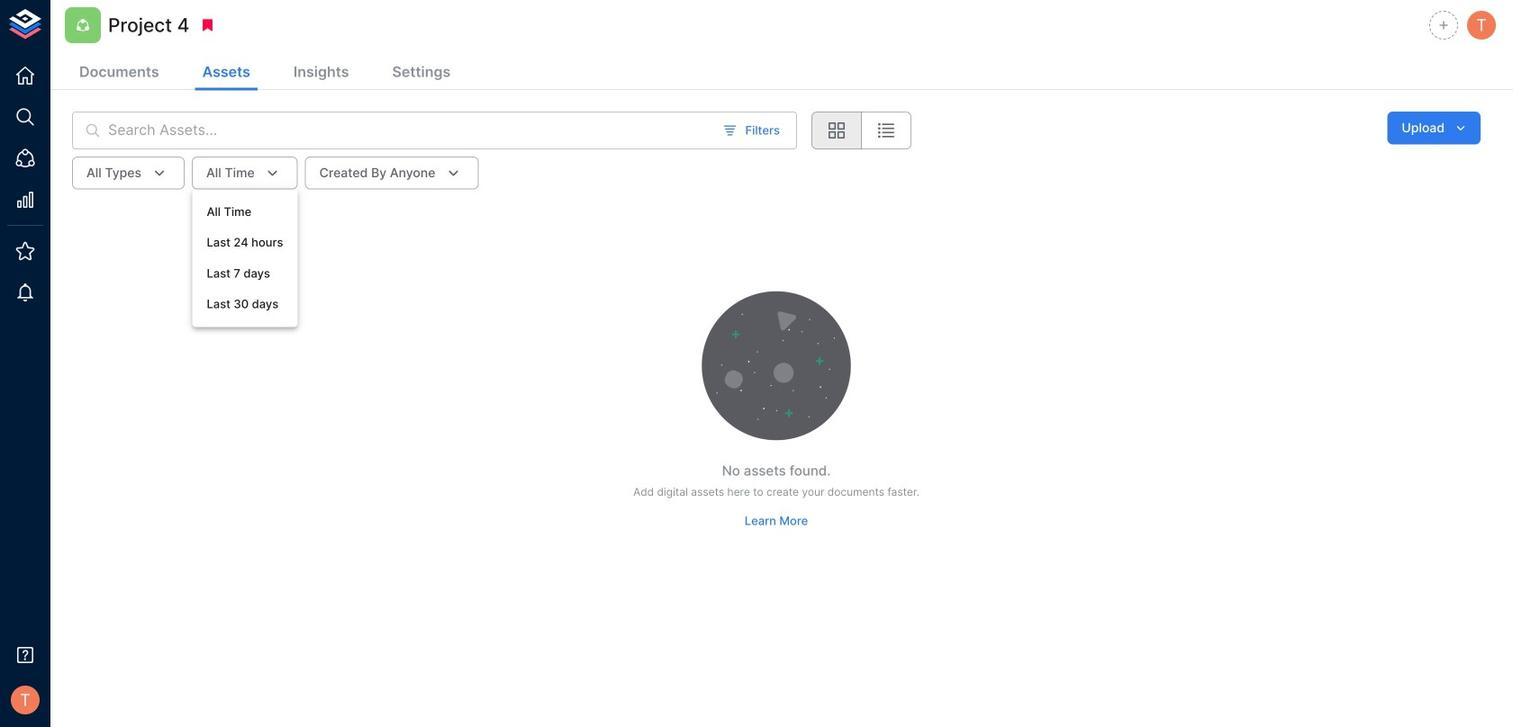Task type: describe. For each thing, give the bounding box(es) containing it.
Search Assets... text field
[[108, 112, 712, 150]]

remove bookmark image
[[199, 17, 216, 33]]



Task type: locate. For each thing, give the bounding box(es) containing it.
group
[[812, 112, 912, 150]]



Task type: vqa. For each thing, say whether or not it's contained in the screenshot.
Remove Bookmark image
yes



